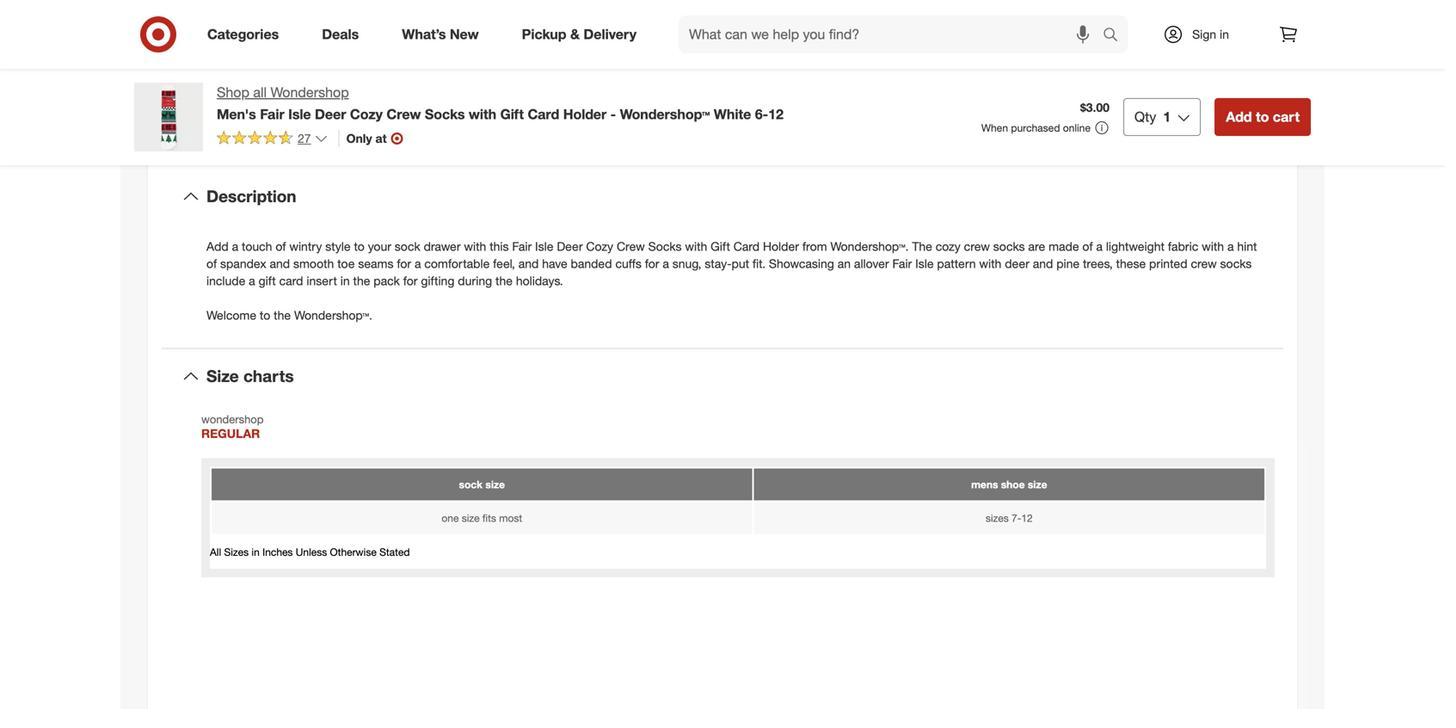 Task type: describe. For each thing, give the bounding box(es) containing it.
crew inside shop all wondershop men's fair isle deer cozy crew socks with gift card holder - wondershop™ white 6-12
[[387, 106, 421, 123]]

gift inside add a touch of wintry style to your sock drawer with this fair isle deer cozy crew socks with gift card holder from wondershop™. the cozy crew socks are made of a lightweight fabric with a hint of spandex and smooth toe seams for a comfortable feel, and have banded cuffs for a snug, stay-put fit. showcasing an allover fair isle pattern with deer and pine trees, these printed crew socks include a gift card insert in the pack for gifting during the holidays.
[[711, 239, 731, 254]]

crew inside add a touch of wintry style to your sock drawer with this fair isle deer cozy crew socks with gift card holder from wondershop™. the cozy crew socks are made of a lightweight fabric with a hint of spandex and smooth toe seams for a comfortable feel, and have banded cuffs for a snug, stay-put fit. showcasing an allover fair isle pattern with deer and pine trees, these printed crew socks include a gift card insert in the pack for gifting during the holidays.
[[617, 239, 645, 254]]

search button
[[1096, 15, 1137, 57]]

deer
[[1005, 256, 1030, 271]]

to for add to cart
[[1256, 108, 1270, 125]]

made
[[1049, 239, 1080, 254]]

sock
[[395, 239, 421, 254]]

deer inside shop all wondershop men's fair isle deer cozy crew socks with gift card holder - wondershop™ white 6-12
[[315, 106, 346, 123]]

feel,
[[493, 256, 515, 271]]

image of men's fair isle deer cozy crew socks with gift card holder - wondershop™ white 6-12 image
[[134, 83, 203, 151]]

showcasing
[[769, 256, 835, 271]]

card
[[279, 273, 303, 288]]

about this item
[[651, 117, 794, 141]]

card inside add a touch of wintry style to your sock drawer with this fair isle deer cozy crew socks with gift card holder from wondershop™. the cozy crew socks are made of a lightweight fabric with a hint of spandex and smooth toe seams for a comfortable feel, and have banded cuffs for a snug, stay-put fit. showcasing an allover fair isle pattern with deer and pine trees, these printed crew socks include a gift card insert in the pack for gifting during the holidays.
[[734, 239, 760, 254]]

pickup & delivery link
[[507, 15, 658, 53]]

pickup & delivery
[[522, 26, 637, 43]]

size
[[207, 366, 239, 386]]

size charts
[[207, 366, 294, 386]]

holidays.
[[516, 273, 563, 288]]

cuffs
[[616, 256, 642, 271]]

insert
[[307, 273, 337, 288]]

printed
[[1150, 256, 1188, 271]]

comfortable
[[425, 256, 490, 271]]

photo from @retailtherapywithashley, 4 of 6 image
[[134, 0, 411, 24]]

a down sock at the top of page
[[415, 256, 421, 271]]

trees,
[[1083, 256, 1113, 271]]

to inside add a touch of wintry style to your sock drawer with this fair isle deer cozy crew socks with gift card holder from wondershop™. the cozy crew socks are made of a lightweight fabric with a hint of spandex and smooth toe seams for a comfortable feel, and have banded cuffs for a snug, stay-put fit. showcasing an allover fair isle pattern with deer and pine trees, these printed crew socks include a gift card insert in the pack for gifting during the holidays.
[[354, 239, 365, 254]]

gift
[[259, 273, 276, 288]]

wondershop™. inside add a touch of wintry style to your sock drawer with this fair isle deer cozy crew socks with gift card holder from wondershop™. the cozy crew socks are made of a lightweight fabric with a hint of spandex and smooth toe seams for a comfortable feel, and have banded cuffs for a snug, stay-put fit. showcasing an allover fair isle pattern with deer and pine trees, these printed crew socks include a gift card insert in the pack for gifting during the holidays.
[[831, 239, 909, 254]]

style
[[325, 239, 351, 254]]

holder inside add a touch of wintry style to your sock drawer with this fair isle deer cozy crew socks with gift card holder from wondershop™. the cozy crew socks are made of a lightweight fabric with a hint of spandex and smooth toe seams for a comfortable feel, and have banded cuffs for a snug, stay-put fit. showcasing an allover fair isle pattern with deer and pine trees, these printed crew socks include a gift card insert in the pack for gifting during the holidays.
[[763, 239, 799, 254]]

when purchased online
[[982, 121, 1091, 134]]

description
[[207, 187, 296, 206]]

men's
[[217, 106, 256, 123]]

isle inside shop all wondershop men's fair isle deer cozy crew socks with gift card holder - wondershop™ white 6-12
[[288, 106, 311, 123]]

1 horizontal spatial of
[[276, 239, 286, 254]]

qty
[[1135, 108, 1157, 125]]

an
[[838, 256, 851, 271]]

item
[[753, 117, 794, 141]]

when
[[982, 121, 1009, 134]]

during
[[458, 273, 492, 288]]

welcome
[[207, 308, 256, 323]]

pine
[[1057, 256, 1080, 271]]

delivery
[[584, 26, 637, 43]]

size charts button
[[162, 349, 1284, 404]]

cozy
[[936, 239, 961, 254]]

only
[[346, 131, 372, 146]]

have
[[542, 256, 568, 271]]

fit.
[[753, 256, 766, 271]]

1 vertical spatial socks
[[1221, 256, 1252, 271]]

allover
[[854, 256, 889, 271]]

about
[[651, 117, 708, 141]]

-
[[611, 106, 616, 123]]

new
[[450, 26, 479, 43]]

socks inside add a touch of wintry style to your sock drawer with this fair isle deer cozy crew socks with gift card holder from wondershop™. the cozy crew socks are made of a lightweight fabric with a hint of spandex and smooth toe seams for a comfortable feel, and have banded cuffs for a snug, stay-put fit. showcasing an allover fair isle pattern with deer and pine trees, these printed crew socks include a gift card insert in the pack for gifting during the holidays.
[[649, 239, 682, 254]]

only at
[[346, 131, 387, 146]]

touch
[[242, 239, 272, 254]]

what's new link
[[387, 15, 501, 53]]

charts
[[244, 366, 294, 386]]

welcome to the wondershop™.
[[207, 308, 373, 323]]

stay-
[[705, 256, 732, 271]]

wondershop
[[271, 84, 349, 101]]

deals link
[[307, 15, 381, 53]]

at
[[376, 131, 387, 146]]

gift inside shop all wondershop men's fair isle deer cozy crew socks with gift card holder - wondershop™ white 6-12
[[501, 106, 524, 123]]

include
[[207, 273, 246, 288]]

the
[[912, 239, 933, 254]]

1 horizontal spatial fair
[[512, 239, 532, 254]]

a up spandex
[[232, 239, 238, 254]]

pickup
[[522, 26, 567, 43]]

online
[[1063, 121, 1091, 134]]

image gallery element
[[134, 0, 702, 76]]

1
[[1164, 108, 1171, 125]]

wondershop™
[[620, 106, 710, 123]]

smooth
[[293, 256, 334, 271]]

1 vertical spatial isle
[[535, 239, 554, 254]]

snug,
[[673, 256, 702, 271]]

$3.00
[[1081, 100, 1110, 115]]

pattern
[[938, 256, 976, 271]]

hint
[[1238, 239, 1258, 254]]

0 vertical spatial socks
[[994, 239, 1025, 254]]

seams
[[358, 256, 394, 271]]

all
[[253, 84, 267, 101]]

0 horizontal spatial wondershop™.
[[294, 308, 373, 323]]



Task type: locate. For each thing, give the bounding box(es) containing it.
a left gift
[[249, 273, 255, 288]]

0 horizontal spatial and
[[270, 256, 290, 271]]

cozy up banded
[[586, 239, 614, 254]]

0 vertical spatial deer
[[315, 106, 346, 123]]

gift down pickup
[[501, 106, 524, 123]]

the down the seams
[[353, 273, 370, 288]]

2 horizontal spatial fair
[[893, 256, 912, 271]]

1 horizontal spatial holder
[[763, 239, 799, 254]]

1 horizontal spatial deer
[[557, 239, 583, 254]]

cart
[[1273, 108, 1300, 125]]

3 and from the left
[[1033, 256, 1054, 271]]

2 vertical spatial fair
[[893, 256, 912, 271]]

0 horizontal spatial of
[[207, 256, 217, 271]]

crew up at
[[387, 106, 421, 123]]

0 horizontal spatial card
[[528, 106, 560, 123]]

deer
[[315, 106, 346, 123], [557, 239, 583, 254]]

1 vertical spatial crew
[[617, 239, 645, 254]]

banded
[[571, 256, 612, 271]]

with left deer
[[980, 256, 1002, 271]]

0 horizontal spatial cozy
[[350, 106, 383, 123]]

27
[[298, 131, 311, 146]]

a left hint
[[1228, 239, 1234, 254]]

card inside shop all wondershop men's fair isle deer cozy crew socks with gift card holder - wondershop™ white 6-12
[[528, 106, 560, 123]]

1 horizontal spatial isle
[[535, 239, 554, 254]]

to left your
[[354, 239, 365, 254]]

1 horizontal spatial socks
[[649, 239, 682, 254]]

2 vertical spatial isle
[[916, 256, 934, 271]]

0 horizontal spatial add
[[207, 239, 229, 254]]

lightweight
[[1107, 239, 1165, 254]]

socks up 'snug,'
[[649, 239, 682, 254]]

white
[[714, 106, 752, 123]]

1 vertical spatial crew
[[1191, 256, 1217, 271]]

put
[[732, 256, 750, 271]]

card left -
[[528, 106, 560, 123]]

1 horizontal spatial to
[[354, 239, 365, 254]]

12
[[769, 106, 784, 123]]

cozy up only at
[[350, 106, 383, 123]]

isle down the wondershop
[[288, 106, 311, 123]]

qty 1
[[1135, 108, 1171, 125]]

0 vertical spatial gift
[[501, 106, 524, 123]]

in down "toe"
[[341, 273, 350, 288]]

crew
[[387, 106, 421, 123], [617, 239, 645, 254]]

0 horizontal spatial the
[[274, 308, 291, 323]]

fair down the all
[[260, 106, 285, 123]]

crew down fabric
[[1191, 256, 1217, 271]]

a up the "trees,"
[[1097, 239, 1103, 254]]

1 vertical spatial gift
[[711, 239, 731, 254]]

0 horizontal spatial holder
[[563, 106, 607, 123]]

what's new
[[402, 26, 479, 43]]

deer inside add a touch of wintry style to your sock drawer with this fair isle deer cozy crew socks with gift card holder from wondershop™. the cozy crew socks are made of a lightweight fabric with a hint of spandex and smooth toe seams for a comfortable feel, and have banded cuffs for a snug, stay-put fit. showcasing an allover fair isle pattern with deer and pine trees, these printed crew socks include a gift card insert in the pack for gifting during the holidays.
[[557, 239, 583, 254]]

isle
[[288, 106, 311, 123], [535, 239, 554, 254], [916, 256, 934, 271]]

your
[[368, 239, 391, 254]]

0 vertical spatial in
[[1220, 27, 1230, 42]]

to
[[1256, 108, 1270, 125], [354, 239, 365, 254], [260, 308, 270, 323]]

add to cart
[[1226, 108, 1300, 125]]

spandex
[[220, 256, 266, 271]]

1 and from the left
[[270, 256, 290, 271]]

shop
[[217, 84, 250, 101]]

cozy inside shop all wondershop men's fair isle deer cozy crew socks with gift card holder - wondershop™ white 6-12
[[350, 106, 383, 123]]

1 vertical spatial fair
[[512, 239, 532, 254]]

search
[[1096, 28, 1137, 44]]

advertisement region
[[744, 0, 1312, 43]]

add to cart button
[[1215, 98, 1312, 136]]

shop all wondershop men's fair isle deer cozy crew socks with gift card holder - wondershop™ white 6-12
[[217, 84, 784, 123]]

gifting
[[421, 273, 455, 288]]

pack
[[374, 273, 400, 288]]

categories
[[207, 26, 279, 43]]

0 vertical spatial crew
[[964, 239, 990, 254]]

isle down the
[[916, 256, 934, 271]]

1 vertical spatial socks
[[649, 239, 682, 254]]

to left cart
[[1256, 108, 1270, 125]]

for right pack
[[403, 273, 418, 288]]

sign in
[[1193, 27, 1230, 42]]

1 horizontal spatial and
[[519, 256, 539, 271]]

1 vertical spatial deer
[[557, 239, 583, 254]]

for
[[397, 256, 411, 271], [645, 256, 660, 271], [403, 273, 418, 288]]

with inside shop all wondershop men's fair isle deer cozy crew socks with gift card holder - wondershop™ white 6-12
[[469, 106, 497, 123]]

1 vertical spatial to
[[354, 239, 365, 254]]

&
[[571, 26, 580, 43]]

of up include
[[207, 256, 217, 271]]

2 vertical spatial to
[[260, 308, 270, 323]]

0 horizontal spatial in
[[341, 273, 350, 288]]

0 vertical spatial to
[[1256, 108, 1270, 125]]

this left 6-
[[713, 117, 748, 141]]

are
[[1029, 239, 1046, 254]]

and down are
[[1033, 256, 1054, 271]]

and up card
[[270, 256, 290, 271]]

0 horizontal spatial crew
[[387, 106, 421, 123]]

for down sock at the top of page
[[397, 256, 411, 271]]

deer up have
[[557, 239, 583, 254]]

1 horizontal spatial the
[[353, 273, 370, 288]]

0 vertical spatial crew
[[387, 106, 421, 123]]

What can we help you find? suggestions appear below search field
[[679, 15, 1108, 53]]

1 horizontal spatial card
[[734, 239, 760, 254]]

with
[[469, 106, 497, 123], [464, 239, 487, 254], [685, 239, 708, 254], [1202, 239, 1225, 254], [980, 256, 1002, 271]]

crew up cuffs
[[617, 239, 645, 254]]

socks inside shop all wondershop men's fair isle deer cozy crew socks with gift card holder - wondershop™ white 6-12
[[425, 106, 465, 123]]

and up holidays.
[[519, 256, 539, 271]]

1 vertical spatial wondershop™.
[[294, 308, 373, 323]]

1 horizontal spatial gift
[[711, 239, 731, 254]]

isle up have
[[535, 239, 554, 254]]

0 vertical spatial wondershop™.
[[831, 239, 909, 254]]

with right fabric
[[1202, 239, 1225, 254]]

1 vertical spatial add
[[207, 239, 229, 254]]

sign
[[1193, 27, 1217, 42]]

from
[[803, 239, 828, 254]]

0 vertical spatial this
[[713, 117, 748, 141]]

0 horizontal spatial crew
[[964, 239, 990, 254]]

crew up pattern
[[964, 239, 990, 254]]

description button
[[162, 169, 1284, 224]]

add a touch of wintry style to your sock drawer with this fair isle deer cozy crew socks with gift card holder from wondershop™. the cozy crew socks are made of a lightweight fabric with a hint of spandex and smooth toe seams for a comfortable feel, and have banded cuffs for a snug, stay-put fit. showcasing an allover fair isle pattern with deer and pine trees, these printed crew socks include a gift card insert in the pack for gifting during the holidays.
[[207, 239, 1258, 288]]

0 vertical spatial card
[[528, 106, 560, 123]]

the
[[353, 273, 370, 288], [496, 273, 513, 288], [274, 308, 291, 323]]

add inside add a touch of wintry style to your sock drawer with this fair isle deer cozy crew socks with gift card holder from wondershop™. the cozy crew socks are made of a lightweight fabric with a hint of spandex and smooth toe seams for a comfortable feel, and have banded cuffs for a snug, stay-put fit. showcasing an allover fair isle pattern with deer and pine trees, these printed crew socks include a gift card insert in the pack for gifting during the holidays.
[[207, 239, 229, 254]]

27 link
[[217, 130, 328, 150]]

socks down hint
[[1221, 256, 1252, 271]]

socks down what's new link
[[425, 106, 465, 123]]

1 horizontal spatial this
[[713, 117, 748, 141]]

for right cuffs
[[645, 256, 660, 271]]

0 horizontal spatial this
[[490, 239, 509, 254]]

sign in link
[[1149, 15, 1256, 53]]

drawer
[[424, 239, 461, 254]]

1 vertical spatial cozy
[[586, 239, 614, 254]]

fabric
[[1168, 239, 1199, 254]]

toe
[[338, 256, 355, 271]]

fair up feel,
[[512, 239, 532, 254]]

0 horizontal spatial to
[[260, 308, 270, 323]]

to inside add to cart button
[[1256, 108, 1270, 125]]

socks
[[994, 239, 1025, 254], [1221, 256, 1252, 271]]

gift
[[501, 106, 524, 123], [711, 239, 731, 254]]

sponsored
[[1261, 45, 1312, 58]]

2 horizontal spatial the
[[496, 273, 513, 288]]

with up 'snug,'
[[685, 239, 708, 254]]

wondershop™.
[[831, 239, 909, 254], [294, 308, 373, 323]]

socks up deer
[[994, 239, 1025, 254]]

in inside add a touch of wintry style to your sock drawer with this fair isle deer cozy crew socks with gift card holder from wondershop™. the cozy crew socks are made of a lightweight fabric with a hint of spandex and smooth toe seams for a comfortable feel, and have banded cuffs for a snug, stay-put fit. showcasing an allover fair isle pattern with deer and pine trees, these printed crew socks include a gift card insert in the pack for gifting during the holidays.
[[341, 273, 350, 288]]

wintry
[[289, 239, 322, 254]]

card up put
[[734, 239, 760, 254]]

1 horizontal spatial add
[[1226, 108, 1253, 125]]

to for welcome to the wondershop™.
[[260, 308, 270, 323]]

holder up showcasing
[[763, 239, 799, 254]]

1 horizontal spatial cozy
[[586, 239, 614, 254]]

the down card
[[274, 308, 291, 323]]

1 horizontal spatial in
[[1220, 27, 1230, 42]]

and
[[270, 256, 290, 271], [519, 256, 539, 271], [1033, 256, 1054, 271]]

1 horizontal spatial crew
[[617, 239, 645, 254]]

a left 'snug,'
[[663, 256, 669, 271]]

0 horizontal spatial gift
[[501, 106, 524, 123]]

deer down the wondershop
[[315, 106, 346, 123]]

0 vertical spatial add
[[1226, 108, 1253, 125]]

0 horizontal spatial isle
[[288, 106, 311, 123]]

0 horizontal spatial deer
[[315, 106, 346, 123]]

add up spandex
[[207, 239, 229, 254]]

2 horizontal spatial to
[[1256, 108, 1270, 125]]

2 horizontal spatial isle
[[916, 256, 934, 271]]

1 vertical spatial card
[[734, 239, 760, 254]]

card
[[528, 106, 560, 123], [734, 239, 760, 254]]

cozy inside add a touch of wintry style to your sock drawer with this fair isle deer cozy crew socks with gift card holder from wondershop™. the cozy crew socks are made of a lightweight fabric with a hint of spandex and smooth toe seams for a comfortable feel, and have banded cuffs for a snug, stay-put fit. showcasing an allover fair isle pattern with deer and pine trees, these printed crew socks include a gift card insert in the pack for gifting during the holidays.
[[586, 239, 614, 254]]

0 vertical spatial holder
[[563, 106, 607, 123]]

socks
[[425, 106, 465, 123], [649, 239, 682, 254]]

this
[[713, 117, 748, 141], [490, 239, 509, 254]]

deals
[[322, 26, 359, 43]]

2 horizontal spatial of
[[1083, 239, 1093, 254]]

0 vertical spatial socks
[[425, 106, 465, 123]]

0 vertical spatial fair
[[260, 106, 285, 123]]

to right welcome
[[260, 308, 270, 323]]

add for add to cart
[[1226, 108, 1253, 125]]

1 vertical spatial in
[[341, 273, 350, 288]]

purchased
[[1012, 121, 1061, 134]]

1 horizontal spatial wondershop™.
[[831, 239, 909, 254]]

add inside button
[[1226, 108, 1253, 125]]

holder left -
[[563, 106, 607, 123]]

0 vertical spatial isle
[[288, 106, 311, 123]]

with up comfortable in the left top of the page
[[464, 239, 487, 254]]

this inside add a touch of wintry style to your sock drawer with this fair isle deer cozy crew socks with gift card holder from wondershop™. the cozy crew socks are made of a lightweight fabric with a hint of spandex and smooth toe seams for a comfortable feel, and have banded cuffs for a snug, stay-put fit. showcasing an allover fair isle pattern with deer and pine trees, these printed crew socks include a gift card insert in the pack for gifting during the holidays.
[[490, 239, 509, 254]]

0 horizontal spatial socks
[[425, 106, 465, 123]]

add for add a touch of wintry style to your sock drawer with this fair isle deer cozy crew socks with gift card holder from wondershop™. the cozy crew socks are made of a lightweight fabric with a hint of spandex and smooth toe seams for a comfortable feel, and have banded cuffs for a snug, stay-put fit. showcasing an allover fair isle pattern with deer and pine trees, these printed crew socks include a gift card insert in the pack for gifting during the holidays.
[[207, 239, 229, 254]]

in right sign
[[1220, 27, 1230, 42]]

gift up stay-
[[711, 239, 731, 254]]

6-
[[755, 106, 769, 123]]

1 horizontal spatial crew
[[1191, 256, 1217, 271]]

a
[[232, 239, 238, 254], [1097, 239, 1103, 254], [1228, 239, 1234, 254], [415, 256, 421, 271], [663, 256, 669, 271], [249, 273, 255, 288]]

of right touch at the left top
[[276, 239, 286, 254]]

what's
[[402, 26, 446, 43]]

0 horizontal spatial fair
[[260, 106, 285, 123]]

2 and from the left
[[519, 256, 539, 271]]

0 vertical spatial cozy
[[350, 106, 383, 123]]

add left cart
[[1226, 108, 1253, 125]]

add
[[1226, 108, 1253, 125], [207, 239, 229, 254]]

0 horizontal spatial socks
[[994, 239, 1025, 254]]

categories link
[[193, 15, 301, 53]]

wondershop™. down insert
[[294, 308, 373, 323]]

1 vertical spatial holder
[[763, 239, 799, 254]]

in
[[1220, 27, 1230, 42], [341, 273, 350, 288]]

holder
[[563, 106, 607, 123], [763, 239, 799, 254]]

holder inside shop all wondershop men's fair isle deer cozy crew socks with gift card holder - wondershop™ white 6-12
[[563, 106, 607, 123]]

2 horizontal spatial and
[[1033, 256, 1054, 271]]

wondershop™. up allover
[[831, 239, 909, 254]]

fair right allover
[[893, 256, 912, 271]]

of up the "trees,"
[[1083, 239, 1093, 254]]

this up feel,
[[490, 239, 509, 254]]

fair inside shop all wondershop men's fair isle deer cozy crew socks with gift card holder - wondershop™ white 6-12
[[260, 106, 285, 123]]

the down feel,
[[496, 273, 513, 288]]

with down new
[[469, 106, 497, 123]]

1 vertical spatial this
[[490, 239, 509, 254]]

1 horizontal spatial socks
[[1221, 256, 1252, 271]]



Task type: vqa. For each thing, say whether or not it's contained in the screenshot.
the left 'Pickup'
no



